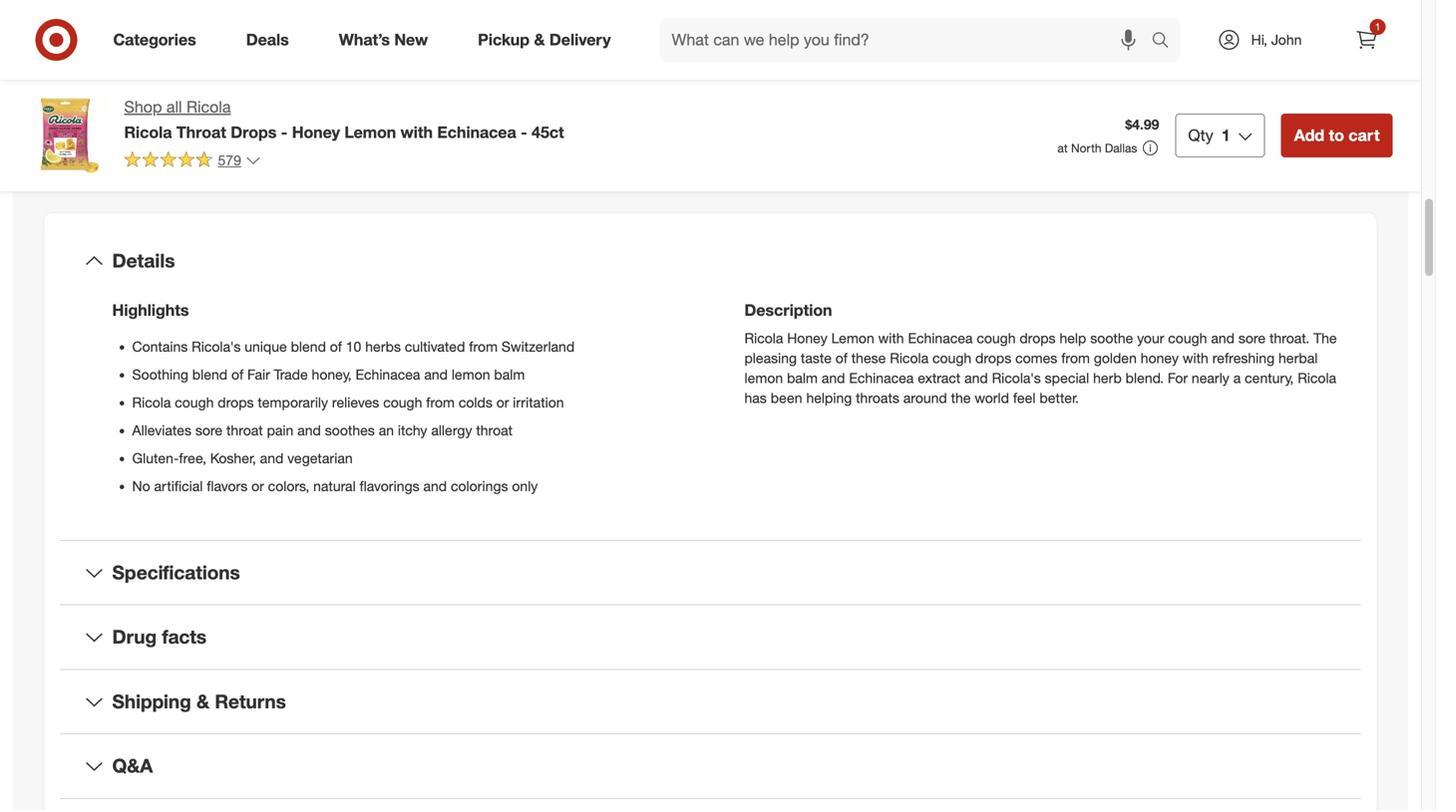 Task type: vqa. For each thing, say whether or not it's contained in the screenshot.
Carter'S Just One You®️ Baby Boys' Transportation Footed Pajama - Blue link
no



Task type: describe. For each thing, give the bounding box(es) containing it.
and right pain
[[297, 422, 321, 439]]

ricola down shop
[[124, 123, 172, 142]]

flavorings
[[360, 477, 419, 495]]

drops
[[231, 123, 277, 142]]

world
[[975, 390, 1009, 407]]

switzerland
[[502, 338, 575, 355]]

ricola down soothing
[[132, 394, 171, 411]]

45ct
[[532, 123, 564, 142]]

q&a button
[[60, 735, 1361, 799]]

irritation
[[513, 394, 564, 411]]

extract
[[918, 370, 961, 387]]

0 horizontal spatial drops
[[218, 394, 254, 411]]

artificial
[[154, 477, 203, 495]]

and down pain
[[260, 450, 284, 467]]

shop all ricola ricola throat drops - honey lemon with echinacea - 45ct
[[124, 97, 564, 142]]

delivery
[[549, 30, 611, 49]]

drug facts
[[112, 626, 207, 649]]

taste
[[801, 350, 832, 367]]

and left colorings
[[423, 477, 447, 495]]

no artificial flavors or colors, natural flavorings and colorings only
[[132, 477, 538, 495]]

gluten-free, kosher, and vegetarian
[[132, 450, 353, 467]]

1 link
[[1345, 18, 1389, 62]]

honey inside description ricola honey lemon with echinacea cough drops help soothe your cough and sore throat. the pleasing taste of these ricola cough drops comes from golden honey with refreshing herbal lemon balm and echinacea extract and ricola's special herb blend. for nearly a century, ricola has been helping throats around the world feel better.
[[787, 330, 827, 347]]

image of ricola throat drops - honey lemon with echinacea - 45ct image
[[28, 96, 108, 176]]

1 - from the left
[[281, 123, 288, 142]]

shop
[[124, 97, 162, 117]]

$4.99
[[1125, 116, 1159, 133]]

shipping
[[112, 691, 191, 713]]

throat
[[176, 123, 226, 142]]

blend.
[[1126, 370, 1164, 387]]

for
[[1168, 370, 1188, 387]]

0 horizontal spatial from
[[426, 394, 455, 411]]

contains ricola's unique blend of 10 herbs cultivated from switzerland
[[132, 338, 575, 355]]

and up helping
[[822, 370, 845, 387]]

herbal
[[1279, 350, 1318, 367]]

pickup & delivery
[[478, 30, 611, 49]]

hi, john
[[1251, 31, 1302, 48]]

been
[[771, 390, 802, 407]]

soothing
[[132, 366, 188, 383]]

categories
[[113, 30, 196, 49]]

free,
[[179, 450, 206, 467]]

herbs
[[365, 338, 401, 355]]

herb
[[1093, 370, 1122, 387]]

what's new link
[[322, 18, 453, 62]]

kosher,
[[210, 450, 256, 467]]

the
[[951, 390, 971, 407]]

century,
[[1245, 370, 1294, 387]]

all
[[166, 97, 182, 117]]

soothe
[[1090, 330, 1133, 347]]

of inside description ricola honey lemon with echinacea cough drops help soothe your cough and sore throat. the pleasing taste of these ricola cough drops comes from golden honey with refreshing herbal lemon balm and echinacea extract and ricola's special herb blend. for nearly a century, ricola has been helping throats around the world feel better.
[[835, 350, 848, 367]]

throats
[[856, 390, 899, 407]]

the
[[1313, 330, 1337, 347]]

vegetarian
[[287, 450, 353, 467]]

balm inside description ricola honey lemon with echinacea cough drops help soothe your cough and sore throat. the pleasing taste of these ricola cough drops comes from golden honey with refreshing herbal lemon balm and echinacea extract and ricola's special herb blend. for nearly a century, ricola has been helping throats around the world feel better.
[[787, 370, 818, 387]]

refreshing
[[1212, 350, 1275, 367]]

drug facts button
[[60, 606, 1361, 670]]

gluten-
[[132, 450, 179, 467]]

2 throat from the left
[[476, 422, 513, 439]]

0 vertical spatial 1
[[1375, 20, 1381, 33]]

1 horizontal spatial with
[[878, 330, 904, 347]]

cough up extract on the top right
[[932, 350, 972, 367]]

colors,
[[268, 477, 309, 495]]

1 horizontal spatial from
[[469, 338, 498, 355]]

facts
[[162, 626, 207, 649]]

ricola throat drops - honey lemon with echinacea - 45ct, 6 of 10 image
[[366, 0, 687, 61]]

a
[[1233, 370, 1241, 387]]

shipping & returns
[[112, 691, 286, 713]]

helping
[[806, 390, 852, 407]]

honey
[[1141, 350, 1179, 367]]

specifications button
[[60, 541, 1361, 605]]

drug
[[112, 626, 157, 649]]

alleviates sore throat pain and soothes an itchy allergy throat
[[132, 422, 513, 439]]

cough up alleviates
[[175, 394, 214, 411]]

0 horizontal spatial balm
[[494, 366, 525, 383]]

lemon inside description ricola honey lemon with echinacea cough drops help soothe your cough and sore throat. the pleasing taste of these ricola cough drops comes from golden honey with refreshing herbal lemon balm and echinacea extract and ricola's special herb blend. for nearly a century, ricola has been helping throats around the world feel better.
[[744, 370, 783, 387]]

0 horizontal spatial blend
[[192, 366, 227, 383]]

q&a
[[112, 755, 153, 778]]

fair
[[247, 366, 270, 383]]

add to cart button
[[1281, 114, 1393, 158]]

has
[[744, 390, 767, 407]]

honey,
[[312, 366, 352, 383]]

1 throat from the left
[[226, 422, 263, 439]]

advertisement region
[[735, 7, 1393, 83]]

cough up "honey" at the top right of the page
[[1168, 330, 1207, 347]]

highlights
[[112, 301, 189, 320]]

pickup & delivery link
[[461, 18, 636, 62]]

new
[[394, 30, 428, 49]]

shipping & returns button
[[60, 671, 1361, 734]]

and down 'cultivated'
[[424, 366, 448, 383]]

honey inside shop all ricola ricola throat drops - honey lemon with echinacea - 45ct
[[292, 123, 340, 142]]

natural
[[313, 477, 356, 495]]

10
[[346, 338, 361, 355]]

& for pickup
[[534, 30, 545, 49]]

around
[[903, 390, 947, 407]]

specifications
[[112, 561, 240, 584]]

ricola up pleasing
[[744, 330, 783, 347]]

at
[[1058, 141, 1068, 156]]



Task type: locate. For each thing, give the bounding box(es) containing it.
1 vertical spatial honey
[[787, 330, 827, 347]]

drops up comes
[[1020, 330, 1056, 347]]

better.
[[1040, 390, 1079, 407]]

lemon inside shop all ricola ricola throat drops - honey lemon with echinacea - 45ct
[[344, 123, 396, 142]]

what's new
[[339, 30, 428, 49]]

details button
[[60, 229, 1361, 293]]

balm down taste
[[787, 370, 818, 387]]

& inside dropdown button
[[197, 691, 210, 713]]

1 horizontal spatial lemon
[[744, 370, 783, 387]]

0 horizontal spatial throat
[[226, 422, 263, 439]]

pain
[[267, 422, 294, 439]]

sore inside description ricola honey lemon with echinacea cough drops help soothe your cough and sore throat. the pleasing taste of these ricola cough drops comes from golden honey with refreshing herbal lemon balm and echinacea extract and ricola's special herb blend. for nearly a century, ricola has been helping throats around the world feel better.
[[1238, 330, 1266, 347]]

2 vertical spatial with
[[1183, 350, 1209, 367]]

ricola's left unique
[[192, 338, 241, 355]]

0 horizontal spatial with
[[401, 123, 433, 142]]

no
[[132, 477, 150, 495]]

from
[[469, 338, 498, 355], [1061, 350, 1090, 367], [426, 394, 455, 411]]

and up refreshing
[[1211, 330, 1235, 347]]

1
[[1375, 20, 1381, 33], [1221, 126, 1230, 145]]

throat.
[[1270, 330, 1310, 347]]

579 link
[[124, 150, 261, 173]]

drops up world on the right of page
[[975, 350, 1011, 367]]

echinacea
[[437, 123, 516, 142], [908, 330, 973, 347], [355, 366, 420, 383], [849, 370, 914, 387]]

lemon inside description ricola honey lemon with echinacea cough drops help soothe your cough and sore throat. the pleasing taste of these ricola cough drops comes from golden honey with refreshing herbal lemon balm and echinacea extract and ricola's special herb blend. for nearly a century, ricola has been helping throats around the world feel better.
[[831, 330, 874, 347]]

drops down fair
[[218, 394, 254, 411]]

1 vertical spatial lemon
[[831, 330, 874, 347]]

0 horizontal spatial honey
[[292, 123, 340, 142]]

0 horizontal spatial -
[[281, 123, 288, 142]]

2 horizontal spatial drops
[[1020, 330, 1056, 347]]

2 horizontal spatial with
[[1183, 350, 1209, 367]]

comes
[[1015, 350, 1057, 367]]

& right 'pickup'
[[534, 30, 545, 49]]

search button
[[1142, 18, 1190, 66]]

item
[[746, 169, 793, 197]]

echinacea up the throats
[[849, 370, 914, 387]]

add to cart
[[1294, 126, 1380, 145]]

1 vertical spatial &
[[197, 691, 210, 713]]

itchy
[[398, 422, 427, 439]]

ricola cough drops temporarily relieves cough from colds or irritation
[[132, 394, 564, 411]]

what's
[[339, 30, 390, 49]]

2 - from the left
[[521, 123, 527, 142]]

1 horizontal spatial ricola's
[[992, 370, 1041, 387]]

of left 10
[[330, 338, 342, 355]]

colorings
[[451, 477, 508, 495]]

at north dallas
[[1058, 141, 1137, 156]]

1 vertical spatial ricola's
[[992, 370, 1041, 387]]

blend up trade
[[291, 338, 326, 355]]

- right drops
[[281, 123, 288, 142]]

deals
[[246, 30, 289, 49]]

special
[[1045, 370, 1089, 387]]

from inside description ricola honey lemon with echinacea cough drops help soothe your cough and sore throat. the pleasing taste of these ricola cough drops comes from golden honey with refreshing herbal lemon balm and echinacea extract and ricola's special herb blend. for nearly a century, ricola has been helping throats around the world feel better.
[[1061, 350, 1090, 367]]

feel
[[1013, 390, 1036, 407]]

1 horizontal spatial or
[[496, 394, 509, 411]]

pleasing
[[744, 350, 797, 367]]

sore up free,
[[195, 422, 223, 439]]

of
[[330, 338, 342, 355], [835, 350, 848, 367], [231, 366, 243, 383]]

0 vertical spatial blend
[[291, 338, 326, 355]]

1 horizontal spatial balm
[[787, 370, 818, 387]]

throat up gluten-free, kosher, and vegetarian
[[226, 422, 263, 439]]

categories link
[[96, 18, 221, 62]]

relieves
[[332, 394, 379, 411]]

1 horizontal spatial drops
[[975, 350, 1011, 367]]

these
[[851, 350, 886, 367]]

sponsored
[[1334, 85, 1393, 100]]

0 horizontal spatial sore
[[195, 422, 223, 439]]

colds
[[459, 394, 492, 411]]

about
[[628, 169, 693, 197]]

1 up "sponsored" at the top right of page
[[1375, 20, 1381, 33]]

and up "the"
[[964, 370, 988, 387]]

1 vertical spatial drops
[[975, 350, 1011, 367]]

ricola's
[[192, 338, 241, 355], [992, 370, 1041, 387]]

1 horizontal spatial 1
[[1375, 20, 1381, 33]]

1 horizontal spatial honey
[[787, 330, 827, 347]]

nearly
[[1192, 370, 1229, 387]]

0 vertical spatial lemon
[[344, 123, 396, 142]]

details
[[112, 249, 175, 272]]

What can we help you find? suggestions appear below search field
[[660, 18, 1156, 62]]

soothing blend of fair trade honey, echinacea and lemon balm
[[132, 366, 525, 383]]

1 horizontal spatial of
[[330, 338, 342, 355]]

lemon
[[452, 366, 490, 383], [744, 370, 783, 387]]

returns
[[215, 691, 286, 713]]

balm down switzerland
[[494, 366, 525, 383]]

lemon up colds
[[452, 366, 490, 383]]

0 vertical spatial honey
[[292, 123, 340, 142]]

2 horizontal spatial from
[[1061, 350, 1090, 367]]

cart
[[1349, 126, 1380, 145]]

honey right drops
[[292, 123, 340, 142]]

echinacea down herbs
[[355, 366, 420, 383]]

ricola up "throat"
[[186, 97, 231, 117]]

0 vertical spatial drops
[[1020, 330, 1056, 347]]

- left "45ct"
[[521, 123, 527, 142]]

1 right qty
[[1221, 126, 1230, 145]]

with up nearly
[[1183, 350, 1209, 367]]

of right taste
[[835, 350, 848, 367]]

and
[[1211, 330, 1235, 347], [424, 366, 448, 383], [822, 370, 845, 387], [964, 370, 988, 387], [297, 422, 321, 439], [260, 450, 284, 467], [423, 477, 447, 495]]

1 vertical spatial blend
[[192, 366, 227, 383]]

or right colds
[[496, 394, 509, 411]]

0 vertical spatial ricola's
[[192, 338, 241, 355]]

north
[[1071, 141, 1102, 156]]

1 vertical spatial 1
[[1221, 126, 1230, 145]]

description
[[744, 301, 832, 320]]

qty 1
[[1188, 126, 1230, 145]]

your
[[1137, 330, 1164, 347]]

throat down colds
[[476, 422, 513, 439]]

or right flavors
[[251, 477, 264, 495]]

lemon up the "these"
[[831, 330, 874, 347]]

0 horizontal spatial or
[[251, 477, 264, 495]]

0 horizontal spatial lemon
[[344, 123, 396, 142]]

search
[[1142, 32, 1190, 51]]

lemon down pleasing
[[744, 370, 783, 387]]

contains
[[132, 338, 188, 355]]

1 vertical spatial sore
[[195, 422, 223, 439]]

0 vertical spatial or
[[496, 394, 509, 411]]

1 horizontal spatial -
[[521, 123, 527, 142]]

0 horizontal spatial lemon
[[452, 366, 490, 383]]

of left fair
[[231, 366, 243, 383]]

1 vertical spatial or
[[251, 477, 264, 495]]

with down 'new' on the left top of page
[[401, 123, 433, 142]]

2 horizontal spatial of
[[835, 350, 848, 367]]

throat
[[226, 422, 263, 439], [476, 422, 513, 439]]

image gallery element
[[28, 0, 687, 121]]

honey up taste
[[787, 330, 827, 347]]

drops
[[1020, 330, 1056, 347], [975, 350, 1011, 367], [218, 394, 254, 411]]

soothes
[[325, 422, 375, 439]]

john
[[1271, 31, 1302, 48]]

1 horizontal spatial blend
[[291, 338, 326, 355]]

cough
[[977, 330, 1016, 347], [1168, 330, 1207, 347], [932, 350, 972, 367], [175, 394, 214, 411], [383, 394, 422, 411]]

ricola up extract on the top right
[[890, 350, 929, 367]]

0 horizontal spatial 1
[[1221, 126, 1230, 145]]

1 vertical spatial with
[[878, 330, 904, 347]]

echinacea up extract on the top right
[[908, 330, 973, 347]]

from up allergy
[[426, 394, 455, 411]]

hi,
[[1251, 31, 1267, 48]]

trade
[[274, 366, 308, 383]]

& left returns
[[197, 691, 210, 713]]

0 vertical spatial with
[[401, 123, 433, 142]]

ricola down herbal
[[1298, 370, 1336, 387]]

pickup
[[478, 30, 530, 49]]

579
[[218, 151, 241, 169]]

deals link
[[229, 18, 314, 62]]

description ricola honey lemon with echinacea cough drops help soothe your cough and sore throat. the pleasing taste of these ricola cough drops comes from golden honey with refreshing herbal lemon balm and echinacea extract and ricola's special herb blend. for nearly a century, ricola has been helping throats around the world feel better.
[[744, 301, 1337, 407]]

echinacea inside shop all ricola ricola throat drops - honey lemon with echinacea - 45ct
[[437, 123, 516, 142]]

1 horizontal spatial sore
[[1238, 330, 1266, 347]]

1 horizontal spatial throat
[[476, 422, 513, 439]]

sore
[[1238, 330, 1266, 347], [195, 422, 223, 439]]

echinacea left "45ct"
[[437, 123, 516, 142]]

cough up itchy
[[383, 394, 422, 411]]

ricola's inside description ricola honey lemon with echinacea cough drops help soothe your cough and sore throat. the pleasing taste of these ricola cough drops comes from golden honey with refreshing herbal lemon balm and echinacea extract and ricola's special herb blend. for nearly a century, ricola has been helping throats around the world feel better.
[[992, 370, 1041, 387]]

0 vertical spatial &
[[534, 30, 545, 49]]

flavors
[[207, 477, 248, 495]]

ricola's up feel
[[992, 370, 1041, 387]]

from down help
[[1061, 350, 1090, 367]]

allergy
[[431, 422, 472, 439]]

0 horizontal spatial &
[[197, 691, 210, 713]]

alleviates
[[132, 422, 191, 439]]

blend left fair
[[192, 366, 227, 383]]

lemon down image gallery 'element' at the top of the page
[[344, 123, 396, 142]]

1 horizontal spatial lemon
[[831, 330, 874, 347]]

with inside shop all ricola ricola throat drops - honey lemon with echinacea - 45ct
[[401, 123, 433, 142]]

0 horizontal spatial of
[[231, 366, 243, 383]]

0 horizontal spatial ricola's
[[192, 338, 241, 355]]

cough up comes
[[977, 330, 1016, 347]]

& for shipping
[[197, 691, 210, 713]]

ricola throat drops - honey lemon with echinacea - 45ct, 5 of 10 image
[[28, 0, 350, 61]]

1 horizontal spatial &
[[534, 30, 545, 49]]

0 vertical spatial sore
[[1238, 330, 1266, 347]]

cultivated
[[405, 338, 465, 355]]

with up the "these"
[[878, 330, 904, 347]]

2 vertical spatial drops
[[218, 394, 254, 411]]

sore up refreshing
[[1238, 330, 1266, 347]]

unique
[[245, 338, 287, 355]]

honey
[[292, 123, 340, 142], [787, 330, 827, 347]]

golden
[[1094, 350, 1137, 367]]

from right 'cultivated'
[[469, 338, 498, 355]]

lemon
[[344, 123, 396, 142], [831, 330, 874, 347]]

this
[[699, 169, 739, 197]]



